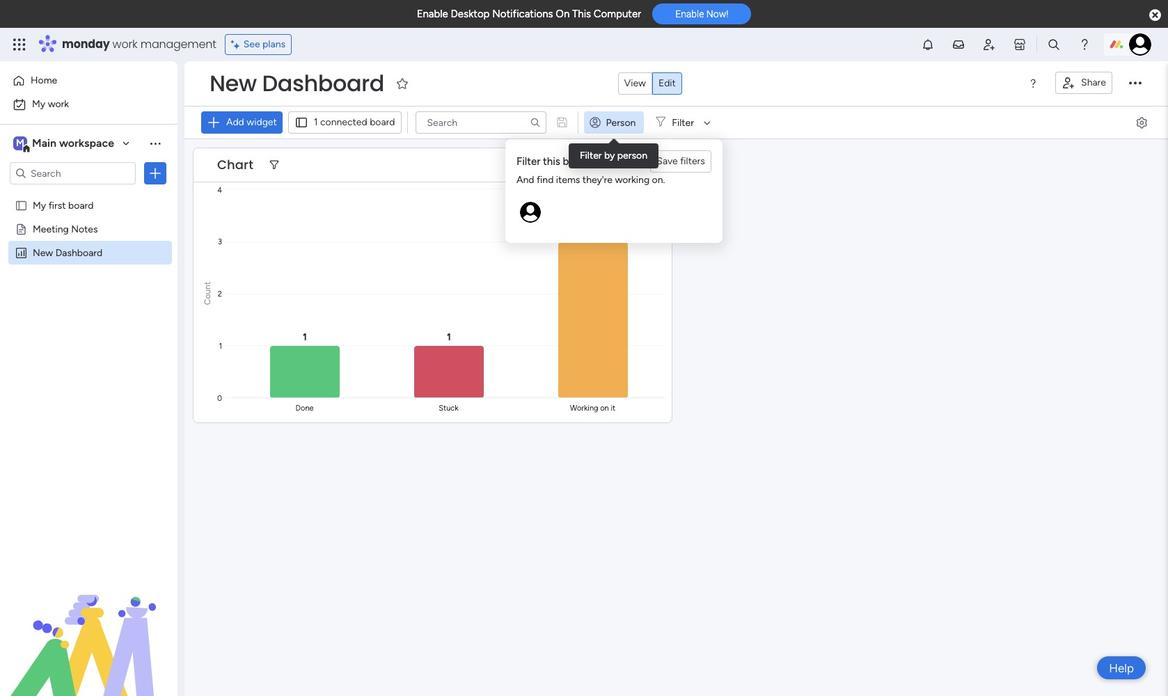 Task type: describe. For each thing, give the bounding box(es) containing it.
view
[[624, 77, 646, 89]]

arrow down image
[[699, 114, 716, 131]]

computer
[[594, 8, 641, 20]]

enable for enable now!
[[675, 9, 704, 20]]

search everything image
[[1047, 38, 1061, 52]]

New Dashboard field
[[206, 68, 388, 99]]

filter for filter
[[672, 117, 694, 128]]

1 vertical spatial new
[[33, 246, 53, 258]]

workspace selection element
[[13, 135, 116, 153]]

they're
[[583, 174, 613, 186]]

widget
[[247, 116, 277, 128]]

working
[[615, 174, 650, 186]]

notes
[[71, 223, 98, 235]]

filters
[[680, 155, 705, 167]]

and find items they're working on.
[[517, 174, 665, 186]]

my first board
[[33, 199, 94, 211]]

list box containing my first board
[[0, 190, 178, 452]]

invite members image
[[982, 38, 996, 52]]

edit button
[[652, 72, 682, 95]]

save filters button
[[650, 150, 711, 173]]

my work option
[[8, 93, 169, 116]]

update feed image
[[952, 38, 966, 52]]

my for my work
[[32, 98, 45, 110]]

view button
[[618, 72, 652, 95]]

monday
[[62, 36, 110, 52]]

my work link
[[8, 93, 169, 116]]

Search in workspace field
[[29, 165, 116, 181]]

share button
[[1055, 72, 1113, 94]]

monday work management
[[62, 36, 216, 52]]

enable desktop notifications on this computer
[[417, 8, 641, 20]]

dashboard inside banner
[[262, 68, 384, 99]]

work for my
[[48, 98, 69, 110]]

see
[[243, 38, 260, 50]]

see plans
[[243, 38, 286, 50]]

search image
[[529, 117, 541, 128]]

add widget
[[226, 116, 277, 128]]

home
[[31, 74, 57, 86]]

workspace image
[[13, 136, 27, 151]]

1
[[314, 116, 318, 128]]

filter this board by person
[[517, 155, 639, 168]]

notifications
[[492, 8, 553, 20]]

filter for filter this board by person
[[517, 155, 541, 168]]

main workspace
[[32, 136, 114, 150]]

items
[[556, 174, 580, 186]]

Chart field
[[214, 156, 257, 174]]

edit
[[659, 77, 676, 89]]

meeting notes
[[33, 223, 98, 235]]

public board image for meeting notes
[[15, 222, 28, 235]]

filter by person
[[580, 150, 647, 162]]

settings image
[[1135, 115, 1149, 129]]

board for connected
[[370, 116, 395, 128]]

1 vertical spatial new dashboard
[[33, 246, 102, 258]]

management
[[140, 36, 216, 52]]

help button
[[1097, 657, 1146, 679]]

meeting
[[33, 223, 69, 235]]

connected
[[320, 116, 367, 128]]

filter button
[[650, 111, 716, 134]]

desktop
[[451, 8, 490, 20]]

enable for enable desktop notifications on this computer
[[417, 8, 448, 20]]

board for first
[[68, 199, 94, 211]]

this
[[572, 8, 591, 20]]



Task type: vqa. For each thing, say whether or not it's contained in the screenshot.
Learn more link
no



Task type: locate. For each thing, give the bounding box(es) containing it.
new dashboard down meeting notes
[[33, 246, 102, 258]]

by
[[604, 150, 615, 162], [593, 155, 604, 168]]

monday marketplace image
[[1013, 38, 1027, 52]]

1 vertical spatial board
[[563, 155, 590, 168]]

option
[[0, 193, 178, 195]]

1 horizontal spatial dashboard
[[262, 68, 384, 99]]

public board image for my first board
[[15, 198, 28, 212]]

dashboard
[[262, 68, 384, 99], [56, 246, 102, 258]]

1 vertical spatial public board image
[[15, 222, 28, 235]]

dashboard up 1 at the top of page
[[262, 68, 384, 99]]

enable inside button
[[675, 9, 704, 20]]

1 horizontal spatial enable
[[675, 9, 704, 20]]

0 vertical spatial work
[[112, 36, 138, 52]]

help
[[1109, 661, 1134, 675]]

work
[[112, 36, 138, 52], [48, 98, 69, 110]]

my inside option
[[32, 98, 45, 110]]

Filter dashboard by text search field
[[415, 111, 546, 134]]

first
[[48, 199, 66, 211]]

see plans button
[[225, 34, 292, 55]]

none search field inside new dashboard banner
[[415, 111, 546, 134]]

enable now! button
[[652, 4, 751, 25]]

kendall parks image
[[1129, 33, 1152, 56]]

this
[[543, 155, 560, 168]]

my down home
[[32, 98, 45, 110]]

my left first
[[33, 199, 46, 211]]

share
[[1081, 77, 1106, 88]]

list box
[[0, 190, 178, 452]]

person button
[[584, 111, 644, 134]]

board inside popup button
[[370, 116, 395, 128]]

0 vertical spatial dashboard
[[262, 68, 384, 99]]

dapulse close image
[[1149, 8, 1161, 22]]

enable left the desktop
[[417, 8, 448, 20]]

add to favorites image
[[396, 76, 409, 90]]

lottie animation element
[[0, 556, 178, 696]]

0 horizontal spatial filter
[[517, 155, 541, 168]]

person
[[606, 117, 636, 128]]

board right first
[[68, 199, 94, 211]]

notifications image
[[921, 38, 935, 52]]

help image
[[1078, 38, 1092, 52]]

person
[[617, 150, 647, 162], [607, 155, 639, 168]]

new dashboard
[[210, 68, 384, 99], [33, 246, 102, 258]]

chart
[[217, 156, 253, 173]]

1 connected board button
[[288, 111, 401, 134]]

work down home
[[48, 98, 69, 110]]

0 vertical spatial public board image
[[15, 198, 28, 212]]

1 horizontal spatial new dashboard
[[210, 68, 384, 99]]

save
[[657, 155, 678, 167]]

add
[[226, 116, 244, 128]]

work for monday
[[112, 36, 138, 52]]

my work
[[32, 98, 69, 110]]

None search field
[[415, 111, 546, 134]]

1 vertical spatial work
[[48, 98, 69, 110]]

my
[[32, 98, 45, 110], [33, 199, 46, 211]]

public board image
[[15, 198, 28, 212], [15, 222, 28, 235]]

on.
[[652, 174, 665, 186]]

0 horizontal spatial work
[[48, 98, 69, 110]]

0 horizontal spatial enable
[[417, 8, 448, 20]]

board
[[370, 116, 395, 128], [563, 155, 590, 168], [68, 199, 94, 211]]

save filters
[[657, 155, 705, 167]]

now!
[[707, 9, 728, 20]]

new right public dashboard image
[[33, 246, 53, 258]]

enable left now!
[[675, 9, 704, 20]]

workspace options image
[[148, 136, 162, 150]]

board for this
[[563, 155, 590, 168]]

filter inside popup button
[[672, 117, 694, 128]]

dashboard down notes
[[56, 246, 102, 258]]

more options image
[[1129, 77, 1142, 90]]

filter for filter by person
[[580, 150, 602, 162]]

0 vertical spatial new dashboard
[[210, 68, 384, 99]]

public board image left first
[[15, 198, 28, 212]]

1 connected board
[[314, 116, 395, 128]]

and
[[517, 174, 534, 186]]

1 horizontal spatial filter
[[580, 150, 602, 162]]

work right the 'monday'
[[112, 36, 138, 52]]

0 horizontal spatial board
[[68, 199, 94, 211]]

2 horizontal spatial board
[[563, 155, 590, 168]]

0 horizontal spatial dashboard
[[56, 246, 102, 258]]

new dashboard up 1 at the top of page
[[210, 68, 384, 99]]

main
[[32, 136, 56, 150]]

0 horizontal spatial new
[[33, 246, 53, 258]]

plans
[[262, 38, 286, 50]]

filter up and find items they're working on.
[[580, 150, 602, 162]]

home link
[[8, 70, 169, 92]]

new dashboard banner
[[184, 61, 1168, 139]]

m
[[16, 137, 24, 149]]

1 horizontal spatial new
[[210, 68, 257, 99]]

menu image
[[1028, 78, 1039, 89]]

select product image
[[13, 38, 26, 52]]

1 horizontal spatial board
[[370, 116, 395, 128]]

0 vertical spatial board
[[370, 116, 395, 128]]

1 vertical spatial my
[[33, 199, 46, 211]]

home option
[[8, 70, 169, 92]]

lottie animation image
[[0, 556, 178, 696]]

2 vertical spatial board
[[68, 199, 94, 211]]

options image
[[148, 166, 162, 180]]

workspace
[[59, 136, 114, 150]]

filter
[[672, 117, 694, 128], [580, 150, 602, 162], [517, 155, 541, 168]]

new inside banner
[[210, 68, 257, 99]]

new up add
[[210, 68, 257, 99]]

more dots image
[[645, 160, 655, 170]]

0 vertical spatial my
[[32, 98, 45, 110]]

work inside option
[[48, 98, 69, 110]]

1 vertical spatial dashboard
[[56, 246, 102, 258]]

new
[[210, 68, 257, 99], [33, 246, 53, 258]]

1 public board image from the top
[[15, 198, 28, 212]]

add widget button
[[201, 111, 283, 134]]

board up items
[[563, 155, 590, 168]]

my for my first board
[[33, 199, 46, 211]]

on
[[556, 8, 570, 20]]

display modes group
[[618, 72, 682, 95]]

0 vertical spatial new
[[210, 68, 257, 99]]

0 horizontal spatial new dashboard
[[33, 246, 102, 258]]

1 horizontal spatial work
[[112, 36, 138, 52]]

public dashboard image
[[15, 246, 28, 259]]

enable
[[417, 8, 448, 20], [675, 9, 704, 20]]

2 horizontal spatial filter
[[672, 117, 694, 128]]

filter up and at the top left of page
[[517, 155, 541, 168]]

board right connected
[[370, 116, 395, 128]]

public board image up public dashboard image
[[15, 222, 28, 235]]

filter left arrow down image
[[672, 117, 694, 128]]

2 public board image from the top
[[15, 222, 28, 235]]

find
[[537, 174, 554, 186]]

new dashboard inside banner
[[210, 68, 384, 99]]

enable now!
[[675, 9, 728, 20]]



